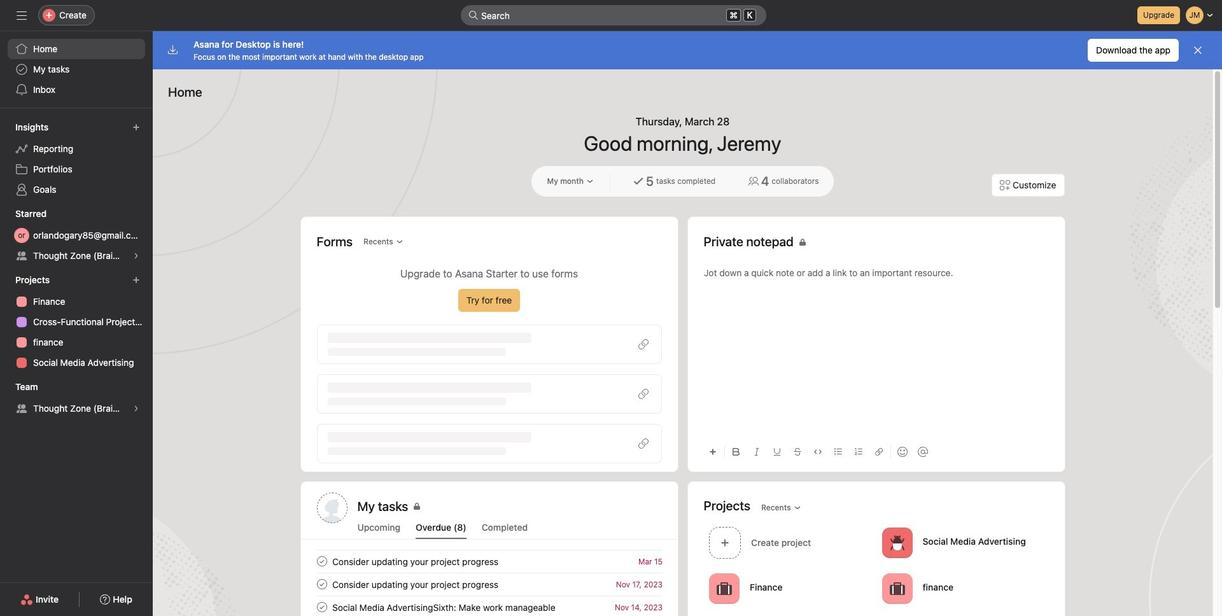 Task type: vqa. For each thing, say whether or not it's contained in the screenshot.
Insert an object image
yes



Task type: describe. For each thing, give the bounding box(es) containing it.
add profile photo image
[[317, 493, 347, 524]]

bulleted list image
[[835, 448, 842, 456]]

global element
[[0, 31, 153, 108]]

bold image
[[733, 448, 740, 456]]

Search tasks, projects, and more text field
[[461, 5, 767, 25]]

projects element
[[0, 269, 153, 376]]

new insights image
[[132, 124, 140, 131]]

see details, thought zone (brainstorm space) image inside the teams element
[[132, 405, 140, 413]]

hide sidebar image
[[17, 10, 27, 20]]

bug image
[[890, 535, 905, 551]]

link image
[[875, 448, 883, 456]]

at mention image
[[918, 447, 928, 457]]

numbered list image
[[855, 448, 863, 456]]

insert an object image
[[709, 448, 717, 456]]

strikethrough image
[[794, 448, 802, 456]]

starred element
[[0, 203, 153, 269]]



Task type: locate. For each thing, give the bounding box(es) containing it.
2 vertical spatial mark complete checkbox
[[314, 600, 330, 615]]

2 mark complete image from the top
[[314, 577, 330, 592]]

list item
[[704, 524, 877, 562], [302, 550, 678, 573], [302, 573, 678, 596], [302, 596, 678, 617]]

mark complete image for 1st mark complete checkbox from the top of the page
[[314, 554, 330, 569]]

mark complete image
[[314, 554, 330, 569], [314, 577, 330, 592], [314, 600, 330, 615]]

3 mark complete image from the top
[[314, 600, 330, 615]]

Mark complete checkbox
[[314, 554, 330, 569], [314, 577, 330, 592], [314, 600, 330, 615]]

0 vertical spatial mark complete checkbox
[[314, 554, 330, 569]]

0 vertical spatial mark complete image
[[314, 554, 330, 569]]

teams element
[[0, 376, 153, 422]]

code image
[[814, 448, 822, 456]]

1 see details, thought zone (brainstorm space) image from the top
[[132, 252, 140, 260]]

1 briefcase image from the left
[[717, 581, 732, 596]]

2 mark complete checkbox from the top
[[314, 577, 330, 592]]

0 vertical spatial see details, thought zone (brainstorm space) image
[[132, 252, 140, 260]]

1 horizontal spatial briefcase image
[[890, 581, 905, 596]]

1 vertical spatial see details, thought zone (brainstorm space) image
[[132, 405, 140, 413]]

0 horizontal spatial briefcase image
[[717, 581, 732, 596]]

insights element
[[0, 116, 153, 203]]

see details, thought zone (brainstorm space) image inside starred element
[[132, 252, 140, 260]]

dismiss image
[[1194, 45, 1204, 55]]

1 mark complete checkbox from the top
[[314, 554, 330, 569]]

1 mark complete image from the top
[[314, 554, 330, 569]]

1 vertical spatial mark complete image
[[314, 577, 330, 592]]

underline image
[[774, 448, 781, 456]]

2 vertical spatial mark complete image
[[314, 600, 330, 615]]

new project or portfolio image
[[132, 276, 140, 284]]

toolbar
[[704, 438, 1049, 466]]

see details, thought zone (brainstorm space) image
[[132, 252, 140, 260], [132, 405, 140, 413]]

2 see details, thought zone (brainstorm space) image from the top
[[132, 405, 140, 413]]

2 briefcase image from the left
[[890, 581, 905, 596]]

None field
[[461, 5, 767, 25]]

prominent image
[[469, 10, 479, 20]]

3 mark complete checkbox from the top
[[314, 600, 330, 615]]

italics image
[[753, 448, 761, 456]]

emoji image
[[898, 447, 908, 457]]

briefcase image
[[717, 581, 732, 596], [890, 581, 905, 596]]

mark complete image for 1st mark complete checkbox from the bottom
[[314, 600, 330, 615]]

mark complete image for second mark complete checkbox from the top of the page
[[314, 577, 330, 592]]

1 vertical spatial mark complete checkbox
[[314, 577, 330, 592]]



